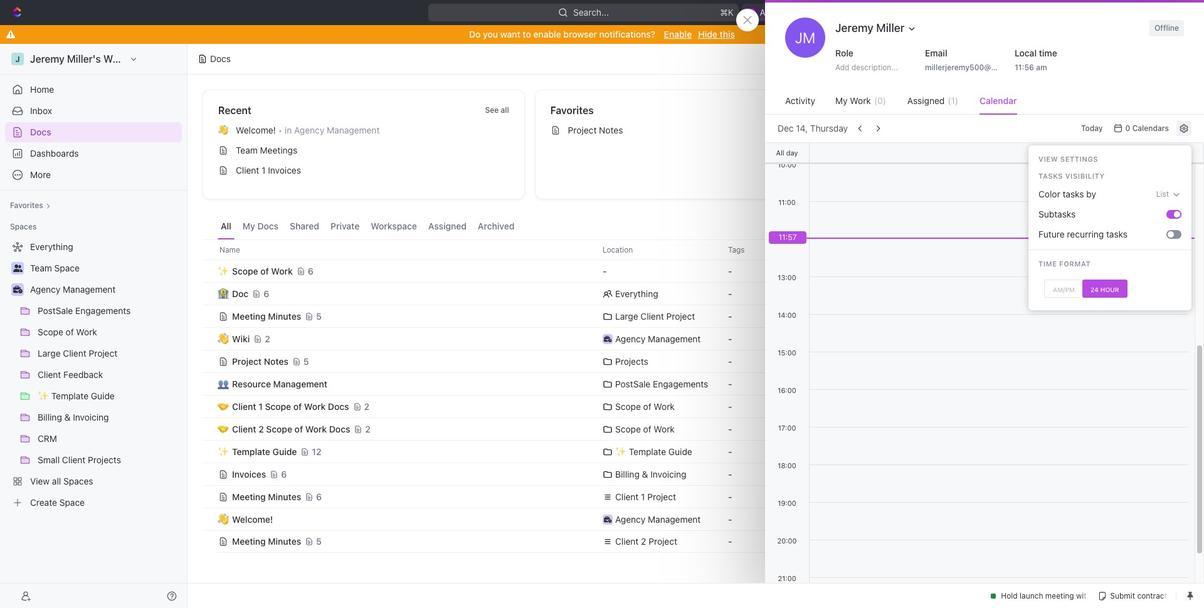 Task type: vqa. For each thing, say whether or not it's contained in the screenshot.


Task type: locate. For each thing, give the bounding box(es) containing it.
0 horizontal spatial invoices
[[232, 469, 266, 479]]

docs up recent
[[210, 53, 231, 64]]

Search by name... text field
[[990, 215, 1148, 234]]

2 minutes from the top
[[268, 491, 301, 502]]

0 vertical spatial business time image
[[604, 336, 612, 342]]

docs
[[210, 53, 231, 64], [30, 127, 51, 137], [257, 221, 278, 231], [328, 401, 349, 412], [329, 424, 350, 434]]

1 horizontal spatial doc
[[1017, 165, 1033, 176]]

location
[[603, 245, 633, 254]]

role
[[835, 48, 853, 58]]

calendar
[[980, 95, 1017, 106]]

10 row from the top
[[203, 439, 1189, 464]]

1 horizontal spatial see all button
[[1144, 103, 1178, 118]]

home link
[[5, 80, 182, 100]]

template down client 2 scope of work docs
[[232, 446, 270, 457]]

1 horizontal spatial invoices
[[268, 165, 301, 176]]

by left me
[[923, 105, 935, 116]]

1 horizontal spatial see all
[[1149, 105, 1173, 115]]

16:00
[[778, 386, 796, 394]]

0 vertical spatial tasks
[[1063, 189, 1084, 199]]

13:00
[[778, 273, 796, 282]]

2 vertical spatial agency management
[[615, 514, 701, 525]]

17
[[892, 536, 901, 547]]

1 horizontal spatial project notes
[[568, 125, 623, 135]]

1 horizontal spatial all
[[1165, 105, 1173, 115]]

engagements
[[653, 378, 708, 389]]

see
[[485, 105, 499, 115], [1149, 105, 1163, 115]]

column header
[[203, 240, 216, 260], [866, 240, 966, 260]]

0 horizontal spatial doc
[[232, 288, 248, 299]]

welcome! inside button
[[232, 514, 273, 525]]

12 row from the top
[[203, 484, 1189, 510]]

tab list
[[218, 214, 518, 240]]

1 vertical spatial agency management
[[615, 333, 701, 344]]

all
[[501, 105, 509, 115], [1165, 105, 1173, 115]]

2 vertical spatial scope of work
[[615, 424, 675, 434]]

0 horizontal spatial notes
[[264, 356, 288, 367]]

doc down the name
[[232, 288, 248, 299]]

shared button
[[287, 214, 322, 240]]

agency right business time image
[[30, 284, 60, 295]]

1 vertical spatial my
[[243, 221, 255, 231]]

1 see all button from the left
[[480, 103, 514, 118]]

&
[[642, 469, 648, 479]]

guide up invoicing
[[668, 446, 692, 457]]

6 row from the top
[[203, 349, 1189, 374]]

1 horizontal spatial my
[[835, 95, 848, 106]]

my docs button
[[239, 214, 282, 240]]

inbox link
[[5, 101, 182, 121]]

0 vertical spatial meeting minutes
[[232, 311, 301, 321]]

1 vertical spatial invoices
[[232, 469, 266, 479]]

agency management up client 2 project
[[615, 514, 701, 525]]

0 vertical spatial scope of work
[[232, 266, 293, 276]]

0 vertical spatial welcome!
[[236, 125, 276, 135]]

docs left shared
[[257, 221, 278, 231]]

do
[[469, 29, 481, 40]]

0 vertical spatial minutes
[[268, 311, 301, 321]]

✨ template guide
[[615, 446, 692, 457]]

jm
[[795, 29, 815, 46]]

tasks down tasks visibility
[[1063, 189, 1084, 199]]

work down add description... button
[[850, 95, 871, 106]]

1 column header from the left
[[203, 240, 216, 260]]

color tasks by
[[1038, 189, 1096, 199]]

24 hour
[[1090, 286, 1119, 293]]

2 template from the left
[[629, 446, 666, 457]]

cell
[[203, 260, 216, 282], [866, 260, 966, 282], [966, 260, 1067, 282], [1167, 260, 1189, 282], [203, 282, 216, 305], [866, 282, 966, 305], [966, 282, 1067, 305], [1167, 282, 1189, 305], [203, 305, 216, 327], [203, 327, 216, 350], [866, 327, 966, 350], [966, 327, 1067, 350], [1067, 327, 1167, 350], [1167, 327, 1189, 350], [203, 350, 216, 372], [866, 350, 966, 372], [966, 350, 1067, 372], [203, 372, 216, 395], [866, 372, 966, 395], [966, 372, 1067, 395], [203, 395, 216, 418], [866, 395, 966, 418], [966, 395, 1067, 418], [1067, 395, 1167, 418], [1167, 395, 1189, 418], [203, 418, 216, 440], [203, 440, 216, 463], [866, 440, 966, 463], [966, 440, 1067, 463], [1067, 440, 1167, 463], [1167, 440, 1189, 463], [203, 463, 216, 485], [866, 463, 966, 485], [966, 463, 1067, 485], [1067, 463, 1167, 485], [1167, 463, 1189, 485], [203, 485, 216, 508], [866, 485, 966, 508], [966, 485, 1067, 508], [203, 508, 216, 531], [866, 508, 966, 531], [966, 508, 1067, 531], [1067, 508, 1167, 531], [1167, 508, 1189, 531], [203, 531, 216, 553]]

1 for scope
[[259, 401, 263, 412]]

dashboards link
[[5, 144, 182, 164]]

template up "&"
[[629, 446, 666, 457]]

1 see all from the left
[[485, 105, 509, 115]]

invoicing
[[650, 469, 686, 479]]

subtasks
[[1038, 209, 1076, 219]]

agency right in
[[294, 125, 324, 135]]

my right all button
[[243, 221, 255, 231]]

enable
[[533, 29, 561, 40]]

1 see from the left
[[485, 105, 499, 115]]

1 horizontal spatial tasks
[[1106, 229, 1128, 240]]

0 horizontal spatial assigned
[[428, 221, 467, 231]]

all up the name
[[221, 221, 231, 231]]

doc left the tasks
[[1017, 165, 1033, 176]]

template
[[232, 446, 270, 457], [629, 446, 666, 457]]

6 for invoices
[[281, 469, 287, 479]]

my work
[[835, 95, 871, 106]]

want
[[500, 29, 520, 40]]

scope of work up the ✨ template guide
[[615, 424, 675, 434]]

2 see from the left
[[1149, 105, 1163, 115]]

work up client 2 scope of work docs
[[304, 401, 326, 412]]

dec
[[874, 311, 890, 321], [974, 311, 990, 321], [874, 424, 890, 434]]

welcome!
[[236, 125, 276, 135], [232, 514, 273, 525]]

1 down resource
[[259, 401, 263, 412]]

2 column header from the left
[[866, 240, 966, 260]]

management inside button
[[273, 378, 327, 389]]

2 meeting from the top
[[232, 491, 266, 502]]

2 see all button from the left
[[1144, 103, 1178, 118]]

see for created by me
[[1149, 105, 1163, 115]]

tasks down subtasks button
[[1106, 229, 1128, 240]]

client for client 1 invoices
[[236, 165, 259, 176]]

2 row from the top
[[203, 259, 1189, 284]]

new button
[[963, 3, 1007, 23]]

1 horizontal spatial all
[[776, 148, 784, 156]]

0 horizontal spatial all
[[221, 221, 231, 231]]

0 vertical spatial my
[[835, 95, 848, 106]]

you
[[483, 29, 498, 40]]

row
[[203, 240, 1189, 260], [203, 259, 1189, 284], [203, 281, 1189, 306], [203, 304, 1189, 329], [203, 326, 1189, 351], [203, 349, 1189, 374], [203, 372, 1189, 395], [203, 394, 1189, 419], [203, 417, 1189, 442], [203, 439, 1189, 464], [203, 462, 1189, 487], [203, 484, 1189, 510], [203, 508, 1189, 531], [203, 529, 1189, 554]]

business time image
[[604, 336, 612, 342], [604, 516, 612, 523]]

13 row from the top
[[203, 508, 1189, 531]]

scope of work down "postsale"
[[615, 401, 675, 412]]

client down client 1 project
[[615, 536, 639, 547]]

1 all from the left
[[501, 105, 509, 115]]

0 vertical spatial agency management
[[30, 284, 116, 295]]

management inside sidebar navigation
[[63, 284, 116, 295]]

home
[[30, 84, 54, 95]]

0 vertical spatial favorites
[[550, 105, 594, 116]]

client up template guide
[[232, 424, 256, 434]]

nov 17
[[874, 536, 901, 547]]

row containing welcome!
[[203, 508, 1189, 531]]

all left day
[[776, 148, 784, 156]]

0 horizontal spatial template
[[232, 446, 270, 457]]

18:00
[[778, 462, 796, 470]]

0 horizontal spatial see
[[485, 105, 499, 115]]

tasks
[[1038, 172, 1063, 180]]

7 row from the top
[[203, 372, 1189, 395]]

0 horizontal spatial tasks
[[1063, 189, 1084, 199]]

subtasks button
[[1033, 204, 1166, 225]]

welcome! for welcome! • in agency management
[[236, 125, 276, 135]]

1 horizontal spatial template
[[629, 446, 666, 457]]

resource management button
[[218, 373, 588, 395]]

0 horizontal spatial by
[[923, 105, 935, 116]]

21:00
[[778, 574, 796, 583]]

email millerjeremy500@gmail.com
[[925, 48, 1028, 72]]

meeting for client 2 project
[[232, 536, 266, 547]]

3 meeting from the top
[[232, 536, 266, 547]]

2 for wiki
[[265, 333, 270, 344]]

👋
[[218, 125, 228, 135]]

1 down team meetings
[[262, 165, 266, 176]]

agency management right business time image
[[30, 284, 116, 295]]

1 vertical spatial scope of work
[[615, 401, 675, 412]]

invoices down template guide
[[232, 469, 266, 479]]

2 vertical spatial minutes
[[268, 536, 301, 547]]

doc inside doc link
[[1017, 165, 1033, 176]]

2 vertical spatial meeting minutes
[[232, 536, 301, 547]]

am/pm
[[1053, 286, 1075, 293]]

agency management inside agency management link
[[30, 284, 116, 295]]

my inside "button"
[[243, 221, 255, 231]]

meeting minutes
[[232, 311, 301, 321], [232, 491, 301, 502], [232, 536, 301, 547]]

row containing resource management
[[203, 372, 1189, 395]]

0 vertical spatial meeting
[[232, 311, 266, 321]]

1 down "&"
[[641, 491, 645, 502]]

client down billing at the right of the page
[[615, 491, 639, 502]]

1 vertical spatial business time image
[[604, 516, 612, 523]]

1 horizontal spatial see
[[1149, 105, 1163, 115]]

assigned left archived
[[428, 221, 467, 231]]

docs down inbox
[[30, 127, 51, 137]]

project for client 1 project
[[647, 491, 676, 502]]

meeting for client 1 project
[[232, 491, 266, 502]]

all button
[[218, 214, 234, 240]]

5 row from the top
[[203, 326, 1189, 351]]

of down 'my docs' "button"
[[260, 266, 269, 276]]

0 horizontal spatial see all
[[485, 105, 509, 115]]

dec 5 for dec
[[874, 311, 897, 321]]

2 vertical spatial meeting
[[232, 536, 266, 547]]

private
[[331, 221, 359, 231]]

1 vertical spatial all
[[221, 221, 231, 231]]

work up 12
[[305, 424, 327, 434]]

13 mins ago
[[974, 424, 1022, 434]]

1 vertical spatial welcome!
[[232, 514, 273, 525]]

0 horizontal spatial all
[[501, 105, 509, 115]]

work down postsale engagements
[[654, 401, 675, 412]]

my down add
[[835, 95, 848, 106]]

doc
[[1017, 165, 1033, 176], [232, 288, 248, 299]]

guide down client 2 scope of work docs
[[273, 446, 297, 457]]

postsale engagements
[[615, 378, 708, 389]]

1 vertical spatial by
[[1086, 189, 1096, 199]]

guide
[[273, 446, 297, 457], [668, 446, 692, 457]]

scope down resource management
[[265, 401, 291, 412]]

client inside client 1 invoices link
[[236, 165, 259, 176]]

scope of work down the name
[[232, 266, 293, 276]]

client down resource
[[232, 401, 256, 412]]

1 vertical spatial tasks
[[1106, 229, 1128, 240]]

of down client 1 scope of work docs
[[295, 424, 303, 434]]

mins
[[986, 424, 1005, 434]]

future recurring tasks
[[1038, 229, 1128, 240]]

visibility
[[1065, 172, 1105, 180]]

minutes for client 1 project
[[268, 491, 301, 502]]

table
[[203, 240, 1189, 554]]

2 see all from the left
[[1149, 105, 1173, 115]]

1 for project
[[641, 491, 645, 502]]

1 row from the top
[[203, 240, 1189, 260]]

1 minutes from the top
[[268, 311, 301, 321]]

1 vertical spatial 1
[[259, 401, 263, 412]]

team meetings
[[236, 145, 297, 156]]

1 vertical spatial meeting minutes
[[232, 491, 301, 502]]

0 vertical spatial assigned
[[907, 95, 945, 106]]

1 vertical spatial notes
[[264, 356, 288, 367]]

created
[[883, 105, 920, 116]]

3 minutes from the top
[[268, 536, 301, 547]]

0 horizontal spatial my
[[243, 221, 255, 231]]

by
[[923, 105, 935, 116], [1086, 189, 1096, 199]]

0 horizontal spatial project notes
[[232, 356, 288, 367]]

11 row from the top
[[203, 462, 1189, 487]]

meeting for large client project
[[232, 311, 266, 321]]

to
[[523, 29, 531, 40]]

1 business time image from the top
[[604, 336, 612, 342]]

1 vertical spatial favorites
[[10, 201, 43, 210]]

activity
[[785, 95, 815, 106]]

docs up client 2 scope of work docs
[[328, 401, 349, 412]]

by down visibility
[[1086, 189, 1096, 199]]

8 row from the top
[[203, 394, 1189, 419]]

client down team
[[236, 165, 259, 176]]

1 inside client 1 invoices link
[[262, 165, 266, 176]]

1 vertical spatial doc
[[232, 288, 248, 299]]

time
[[1038, 260, 1057, 268]]

agency management
[[30, 284, 116, 295], [615, 333, 701, 344], [615, 514, 701, 525]]

see all for recent
[[485, 105, 509, 115]]

invoices down meetings
[[268, 165, 301, 176]]

1 meeting from the top
[[232, 311, 266, 321]]

0 horizontal spatial column header
[[203, 240, 216, 260]]

1 horizontal spatial column header
[[866, 240, 966, 260]]

shared
[[290, 221, 319, 231]]

invoices
[[268, 165, 301, 176], [232, 469, 266, 479]]

agency management down large client project
[[615, 333, 701, 344]]

2 vertical spatial 1
[[641, 491, 645, 502]]

0 vertical spatial notes
[[599, 125, 623, 135]]

1 horizontal spatial guide
[[668, 446, 692, 457]]

1 horizontal spatial notes
[[599, 125, 623, 135]]

11:00
[[778, 198, 796, 206]]

ago
[[1007, 424, 1022, 434]]

0 horizontal spatial favorites
[[10, 201, 43, 210]]

0 horizontal spatial see all button
[[480, 103, 514, 118]]

1 vertical spatial meeting
[[232, 491, 266, 502]]

all inside button
[[221, 221, 231, 231]]

tasks
[[1063, 189, 1084, 199], [1106, 229, 1128, 240]]

project
[[568, 125, 597, 135], [666, 311, 695, 321], [232, 356, 262, 367], [647, 491, 676, 502], [649, 536, 677, 547]]

row containing name
[[203, 240, 1189, 260]]

large
[[615, 311, 638, 321]]

agency up projects
[[615, 333, 645, 344]]

assigned
[[907, 95, 945, 106], [428, 221, 467, 231]]

✨
[[615, 446, 626, 457]]

row containing wiki
[[203, 326, 1189, 351]]

0 vertical spatial 1
[[262, 165, 266, 176]]

minutes for client 2 project
[[268, 536, 301, 547]]

2 all from the left
[[1165, 105, 1173, 115]]

0 vertical spatial doc
[[1017, 165, 1033, 176]]

agency
[[294, 125, 324, 135], [30, 284, 60, 295], [615, 333, 645, 344], [615, 514, 645, 525]]

5
[[316, 311, 322, 321], [892, 311, 897, 321], [992, 311, 998, 321], [303, 356, 309, 367], [892, 424, 897, 434], [316, 536, 322, 547]]

row containing client 1 scope of work docs
[[203, 394, 1189, 419]]

tasks inside button
[[1106, 229, 1128, 240]]

0 horizontal spatial guide
[[273, 446, 297, 457]]

3 meeting minutes from the top
[[232, 536, 301, 547]]

3 row from the top
[[203, 281, 1189, 306]]

1 vertical spatial project notes
[[232, 356, 288, 367]]

tags
[[728, 245, 745, 254]]

scope down client 1 scope of work docs
[[266, 424, 292, 434]]

0 vertical spatial all
[[776, 148, 784, 156]]

template guide
[[232, 446, 297, 457]]

agency management link
[[30, 280, 179, 300]]

all for all
[[221, 221, 231, 231]]

1 vertical spatial assigned
[[428, 221, 467, 231]]

assigned down email
[[907, 95, 945, 106]]

color
[[1038, 189, 1060, 199]]

future
[[1038, 229, 1065, 240]]

1 meeting minutes from the top
[[232, 311, 301, 321]]

19:00
[[778, 499, 796, 507]]

9 row from the top
[[203, 417, 1189, 442]]

dec 5
[[874, 311, 897, 321], [974, 311, 998, 321], [874, 424, 897, 434]]

2 meeting minutes from the top
[[232, 491, 301, 502]]

14:00
[[778, 311, 796, 319]]

team meetings link
[[213, 140, 519, 161]]

14 row from the top
[[203, 529, 1189, 554]]

1 guide from the left
[[273, 446, 297, 457]]

row containing invoices
[[203, 462, 1189, 487]]

1 vertical spatial minutes
[[268, 491, 301, 502]]

dec 5 for 13
[[874, 424, 897, 434]]

all
[[776, 148, 784, 156], [221, 221, 231, 231]]

inbox
[[30, 105, 52, 116]]

format
[[1059, 260, 1091, 268]]

0 vertical spatial invoices
[[268, 165, 301, 176]]

client
[[236, 165, 259, 176], [640, 311, 664, 321], [232, 401, 256, 412], [232, 424, 256, 434], [615, 491, 639, 502], [615, 536, 639, 547]]



Task type: describe. For each thing, give the bounding box(es) containing it.
table containing scope of work
[[203, 240, 1189, 554]]

day
[[786, 148, 798, 156]]

1 template from the left
[[232, 446, 270, 457]]

upgrade link
[[898, 4, 958, 21]]

notifications?
[[599, 29, 655, 40]]

1 for invoices
[[262, 165, 266, 176]]

tab list containing all
[[218, 214, 518, 240]]

⌘k
[[720, 7, 734, 18]]

billing & invoicing
[[615, 469, 686, 479]]

enable
[[664, 29, 692, 40]]

me
[[937, 105, 952, 116]]

future recurring tasks button
[[1033, 225, 1166, 245]]

scope down "postsale"
[[615, 401, 641, 412]]

agency inside sidebar navigation
[[30, 284, 60, 295]]

agency management for row containing welcome!
[[615, 514, 701, 525]]

row containing doc
[[203, 281, 1189, 306]]

row containing client 2 scope of work docs
[[203, 417, 1189, 442]]

docs inside "button"
[[257, 221, 278, 231]]

project notes inside table
[[232, 356, 288, 367]]

client 1 invoices
[[236, 165, 301, 176]]

recurring
[[1067, 229, 1104, 240]]

2 for client 2 scope of work docs
[[365, 424, 371, 434]]

local time 11:56 am
[[1015, 48, 1057, 72]]

project for large client project
[[666, 311, 695, 321]]

assigned button
[[425, 214, 470, 240]]

client for client 1 scope of work docs
[[232, 401, 256, 412]]

my docs
[[243, 221, 278, 231]]

welcome! button
[[218, 508, 588, 531]]

today button
[[1076, 121, 1108, 136]]

see all for created by me
[[1149, 105, 1173, 115]]

team
[[236, 145, 258, 156]]

projects
[[615, 356, 648, 367]]

all day
[[776, 148, 798, 156]]

row containing template guide
[[203, 439, 1189, 464]]

see for recent
[[485, 105, 499, 115]]

welcome! • in agency management
[[236, 125, 380, 135]]

everything
[[615, 288, 658, 299]]

row containing scope of work
[[203, 259, 1189, 284]]

archived button
[[475, 214, 518, 240]]

doc link
[[878, 161, 1183, 181]]

docs inside sidebar navigation
[[30, 127, 51, 137]]

all for created by me
[[1165, 105, 1173, 115]]

project for client 2 project
[[649, 536, 677, 547]]

favorites inside button
[[10, 201, 43, 210]]

docs down client 1 scope of work docs
[[329, 424, 350, 434]]

client 1 invoices link
[[213, 161, 519, 181]]

2 for client 1 scope of work docs
[[364, 401, 369, 412]]

view
[[1038, 155, 1058, 163]]

1 horizontal spatial by
[[1086, 189, 1096, 199]]

add
[[835, 63, 849, 72]]

settings
[[1060, 155, 1098, 163]]

time format
[[1038, 260, 1091, 268]]

12:00
[[778, 236, 796, 244]]

work up the ✨ template guide
[[654, 424, 675, 434]]

agency down client 1 project
[[615, 514, 645, 525]]

assigned inside button
[[428, 221, 467, 231]]

24
[[1090, 286, 1099, 293]]

welcome! for welcome!
[[232, 514, 273, 525]]

large client project
[[615, 311, 695, 321]]

spaces
[[10, 222, 37, 231]]

17:00
[[778, 424, 796, 432]]

client 2 project
[[615, 536, 677, 547]]

meeting minutes for large client project
[[232, 311, 301, 321]]

12
[[312, 446, 321, 457]]

my for my docs
[[243, 221, 255, 231]]

meeting minutes for client 2 project
[[232, 536, 301, 547]]

2 guide from the left
[[668, 446, 692, 457]]

local
[[1015, 48, 1037, 58]]

1 horizontal spatial favorites
[[550, 105, 594, 116]]

created by me
[[883, 105, 952, 116]]

meeting minutes for client 1 project
[[232, 491, 301, 502]]

email
[[925, 48, 947, 58]]

dec for 13
[[874, 424, 890, 434]]

client for client 2 project
[[615, 536, 639, 547]]

offline
[[1155, 23, 1179, 33]]

0 vertical spatial project notes
[[568, 125, 623, 135]]

doc inside table
[[232, 288, 248, 299]]

hide
[[698, 29, 717, 40]]

browser
[[563, 29, 597, 40]]

search...
[[573, 7, 609, 18]]

project notes link
[[545, 120, 851, 140]]

6 for meeting minutes
[[316, 491, 322, 502]]

view settings
[[1038, 155, 1098, 163]]

dec for dec
[[874, 311, 890, 321]]

list
[[1156, 189, 1169, 199]]

scope of work for client 1 scope of work docs
[[615, 401, 675, 412]]

description...
[[852, 63, 898, 72]]

6 for scope of work
[[308, 266, 313, 276]]

resource management
[[232, 378, 327, 389]]

add description... button
[[830, 60, 913, 75]]

2 business time image from the top
[[604, 516, 612, 523]]

4 row from the top
[[203, 304, 1189, 329]]

client for client 1 project
[[615, 491, 639, 502]]

11:56
[[1015, 63, 1034, 72]]

meetings
[[260, 145, 297, 156]]

do you want to enable browser notifications? enable hide this
[[469, 29, 735, 40]]

client 1 scope of work docs
[[232, 401, 349, 412]]

dashboards
[[30, 148, 79, 159]]

of up the ✨ template guide
[[643, 424, 651, 434]]

scope of work for client 2 scope of work docs
[[615, 424, 675, 434]]

postsale
[[615, 378, 650, 389]]

15:00
[[778, 349, 796, 357]]

in
[[285, 125, 292, 135]]

23:09:00 button
[[1062, 5, 1129, 20]]

of up client 2 scope of work docs
[[293, 401, 302, 412]]

client for client 2 scope of work docs
[[232, 424, 256, 434]]

1 horizontal spatial assigned
[[907, 95, 945, 106]]

sidebar navigation
[[0, 44, 188, 608]]

minutes for large client project
[[268, 311, 301, 321]]

of down "postsale"
[[643, 401, 651, 412]]

my for my work
[[835, 95, 848, 106]]

scope down the name
[[232, 266, 258, 276]]

billing
[[615, 469, 640, 479]]

row containing project notes
[[203, 349, 1189, 374]]

am
[[1036, 63, 1047, 72]]

all for recent
[[501, 105, 509, 115]]

recent
[[218, 105, 251, 116]]

23:09:00
[[1076, 8, 1109, 17]]

agency management for row containing wiki
[[615, 333, 701, 344]]

see all button for created by me
[[1144, 103, 1178, 118]]

client 1 project
[[615, 491, 676, 502]]

workspace
[[371, 221, 417, 231]]

6 for doc
[[264, 288, 269, 299]]

business time image
[[13, 286, 22, 293]]

role add description...
[[835, 48, 898, 72]]

scope up ✨
[[615, 424, 641, 434]]

0 vertical spatial by
[[923, 105, 935, 116]]

work down 'my docs' "button"
[[271, 266, 293, 276]]

tasks visibility
[[1038, 172, 1105, 180]]

workspace button
[[368, 214, 420, 240]]

all for all day
[[776, 148, 784, 156]]

private button
[[327, 214, 363, 240]]

see all button for recent
[[480, 103, 514, 118]]

10:00
[[778, 161, 796, 169]]

resource
[[232, 378, 271, 389]]

name
[[219, 245, 240, 254]]

client right the large
[[640, 311, 664, 321]]

13
[[974, 424, 983, 434]]

invoices inside client 1 invoices link
[[268, 165, 301, 176]]



